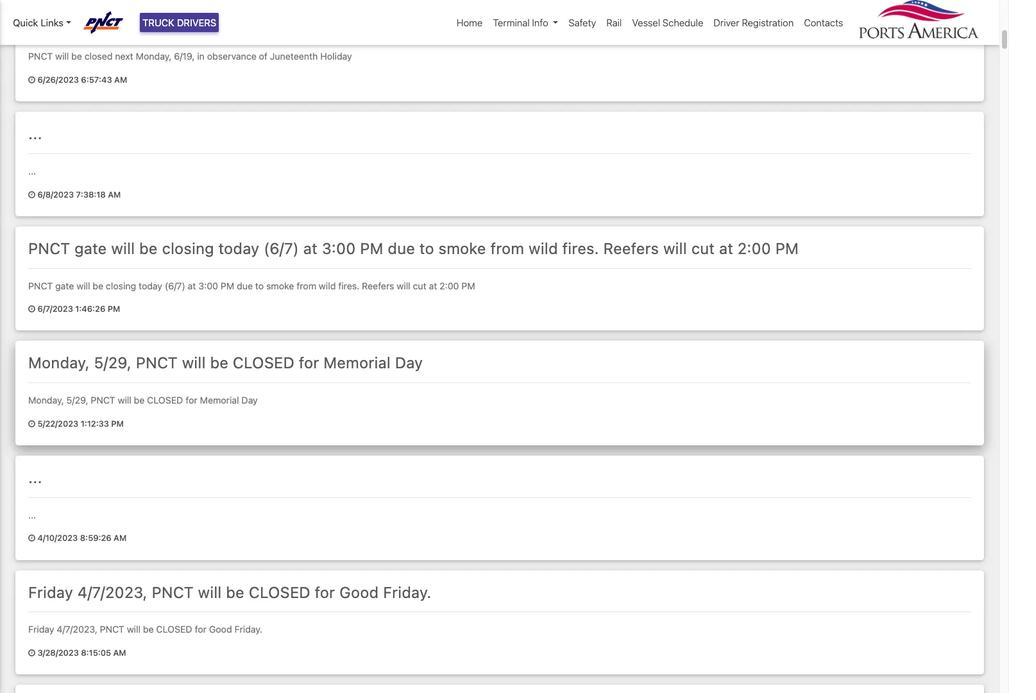 Task type: vqa. For each thing, say whether or not it's contained in the screenshot.
Name related to First
no



Task type: describe. For each thing, give the bounding box(es) containing it.
clock o image for friday 4/7/2023, pnct will be closed for good friday.
[[28, 650, 35, 658]]

1 horizontal spatial 3:00
[[322, 239, 356, 257]]

clock o image for 6/8/2023 7:38:18 am
[[28, 191, 35, 199]]

driver registration
[[714, 17, 794, 28]]

1 vertical spatial closing
[[106, 280, 136, 291]]

6/8/2023 7:38:18 am
[[35, 190, 121, 199]]

registration
[[743, 17, 794, 28]]

8:15:05
[[81, 648, 111, 658]]

0 vertical spatial from
[[491, 239, 525, 257]]

am for 6/26/2023 6:57:43 am
[[114, 75, 127, 85]]

0 vertical spatial cut
[[692, 239, 715, 257]]

quick
[[13, 17, 38, 28]]

rail
[[607, 17, 622, 28]]

3 ... from the top
[[28, 469, 42, 487]]

1 vertical spatial fires.
[[339, 280, 360, 291]]

holiday
[[321, 51, 352, 62]]

6/7/2023 1:46:26 pm
[[35, 304, 120, 314]]

1 ... from the top
[[28, 125, 42, 143]]

0 horizontal spatial memorial
[[200, 395, 239, 406]]

1 horizontal spatial good
[[340, 583, 379, 601]]

schedule
[[663, 17, 704, 28]]

1 vertical spatial day
[[242, 395, 258, 406]]

0 vertical spatial memorial
[[324, 354, 391, 372]]

0 vertical spatial gate
[[74, 239, 107, 257]]

vessel schedule
[[633, 17, 704, 28]]

juneteenth
[[270, 51, 318, 62]]

3/28/2023 8:15:05 am
[[35, 648, 126, 658]]

terminal info
[[493, 17, 549, 28]]

1 vertical spatial gate
[[55, 280, 74, 291]]

0 vertical spatial 4/7/2023,
[[77, 583, 147, 601]]

1 vertical spatial good
[[209, 624, 232, 635]]

quick links
[[13, 17, 63, 28]]

0 vertical spatial friday.
[[383, 583, 432, 601]]

of
[[259, 51, 268, 62]]

0 horizontal spatial from
[[297, 280, 317, 291]]

1 horizontal spatial to
[[420, 239, 434, 257]]

1 vertical spatial to
[[255, 280, 264, 291]]

0 vertical spatial today
[[219, 239, 259, 257]]

drivers
[[177, 17, 217, 28]]

links
[[41, 17, 63, 28]]

0 vertical spatial closing
[[162, 239, 214, 257]]

0 horizontal spatial smoke
[[266, 280, 294, 291]]

6/7/2023
[[37, 304, 73, 314]]

4/10/2023
[[37, 534, 78, 543]]

0 vertical spatial wild
[[529, 239, 558, 257]]

clock o image for 5/22/2023 1:12:33 pm
[[28, 420, 35, 429]]

rail link
[[602, 10, 627, 35]]

am for 6/8/2023 7:38:18 am
[[108, 190, 121, 199]]

1 vertical spatial monday,
[[28, 354, 90, 372]]

4 ... from the top
[[28, 510, 36, 521]]

driver registration link
[[709, 10, 800, 35]]

1 friday from the top
[[28, 583, 73, 601]]

vessel
[[633, 17, 661, 28]]

5/22/2023
[[37, 419, 78, 429]]

truck drivers link
[[140, 13, 219, 32]]

1 vertical spatial wild
[[319, 280, 336, 291]]

1 horizontal spatial due
[[388, 239, 415, 257]]

6/26/2023
[[37, 75, 79, 85]]

6:57:43
[[81, 75, 112, 85]]



Task type: locate. For each thing, give the bounding box(es) containing it.
1 vertical spatial pnct gate will be closing today (6/7) at 3:00 pm due to smoke from wild fires.  reefers will cut at 2:00 pm
[[28, 280, 476, 291]]

day
[[395, 354, 423, 372], [242, 395, 258, 406]]

3/28/2023
[[37, 648, 79, 658]]

1 vertical spatial cut
[[413, 280, 427, 291]]

1 vertical spatial 2:00
[[440, 280, 459, 291]]

1 vertical spatial clock o image
[[28, 420, 35, 429]]

home
[[457, 17, 483, 28]]

(6/7)
[[264, 239, 299, 257], [165, 280, 185, 291]]

0 vertical spatial 3:00
[[322, 239, 356, 257]]

smoke
[[439, 239, 486, 257], [266, 280, 294, 291]]

... down 6/26/2023
[[28, 125, 42, 143]]

1 horizontal spatial 5/29,
[[94, 354, 132, 372]]

... down "5/22/2023"
[[28, 469, 42, 487]]

4/10/2023 8:59:26 am
[[35, 534, 127, 543]]

2 clock o image from the top
[[28, 306, 35, 314]]

monday, 5/29, pnct will be closed for memorial day
[[28, 354, 423, 372], [28, 395, 258, 406]]

closed
[[85, 51, 113, 62]]

0 vertical spatial 5/29,
[[94, 354, 132, 372]]

quick links link
[[13, 15, 71, 30]]

safety link
[[564, 10, 602, 35]]

0 horizontal spatial (6/7)
[[165, 280, 185, 291]]

clock o image
[[28, 76, 35, 85], [28, 306, 35, 314], [28, 650, 35, 658]]

5/29, up 5/22/2023 1:12:33 pm
[[67, 395, 88, 406]]

2:00
[[738, 239, 772, 257], [440, 280, 459, 291]]

1 vertical spatial from
[[297, 280, 317, 291]]

clock o image
[[28, 191, 35, 199], [28, 420, 35, 429], [28, 535, 35, 543]]

1 horizontal spatial cut
[[692, 239, 715, 257]]

0 horizontal spatial 2:00
[[440, 280, 459, 291]]

0 vertical spatial reefers
[[604, 239, 659, 257]]

2 vertical spatial clock o image
[[28, 650, 35, 658]]

clock o image left "5/22/2023"
[[28, 420, 35, 429]]

contacts
[[805, 17, 844, 28]]

1 vertical spatial 3:00
[[199, 280, 218, 291]]

closed
[[233, 354, 295, 372], [147, 395, 183, 406], [249, 583, 311, 601], [156, 624, 192, 635]]

clock o image for pnct gate will be closing today (6/7) at 3:00 pm due to smoke from wild fires.  reefers will cut at 2:00 pm
[[28, 306, 35, 314]]

0 vertical spatial pnct gate will be closing today (6/7) at 3:00 pm due to smoke from wild fires.  reefers will cut at 2:00 pm
[[28, 239, 799, 257]]

0 horizontal spatial to
[[255, 280, 264, 291]]

1 horizontal spatial smoke
[[439, 239, 486, 257]]

truck drivers
[[143, 17, 217, 28]]

0 vertical spatial monday, 5/29, pnct will be closed for memorial day
[[28, 354, 423, 372]]

1 horizontal spatial closing
[[162, 239, 214, 257]]

8:59:26
[[80, 534, 112, 543]]

pnct
[[28, 51, 53, 62], [28, 239, 70, 257], [28, 280, 53, 291], [136, 354, 178, 372], [91, 395, 115, 406], [152, 583, 194, 601], [100, 624, 124, 635]]

next
[[115, 51, 133, 62]]

friday 4/7/2023, pnct will be closed for good friday.
[[28, 583, 432, 601], [28, 624, 263, 635]]

0 vertical spatial friday
[[28, 583, 73, 601]]

0 horizontal spatial friday.
[[235, 624, 263, 635]]

0 vertical spatial smoke
[[439, 239, 486, 257]]

0 vertical spatial clock o image
[[28, 76, 35, 85]]

...
[[28, 125, 42, 143], [28, 166, 36, 177], [28, 469, 42, 487], [28, 510, 36, 521]]

monday,
[[136, 51, 172, 62], [28, 354, 90, 372], [28, 395, 64, 406]]

1 vertical spatial friday
[[28, 624, 54, 635]]

2 vertical spatial monday,
[[28, 395, 64, 406]]

2 ... from the top
[[28, 166, 36, 177]]

0 vertical spatial clock o image
[[28, 191, 35, 199]]

2 pnct gate will be closing today (6/7) at 3:00 pm due to smoke from wild fires.  reefers will cut at 2:00 pm from the top
[[28, 280, 476, 291]]

clock o image left 6/8/2023
[[28, 191, 35, 199]]

from
[[491, 239, 525, 257], [297, 280, 317, 291]]

wild
[[529, 239, 558, 257], [319, 280, 336, 291]]

1 vertical spatial (6/7)
[[165, 280, 185, 291]]

memorial
[[324, 354, 391, 372], [200, 395, 239, 406]]

6/26/2023 6:57:43 am
[[35, 75, 127, 85]]

cut
[[692, 239, 715, 257], [413, 280, 427, 291]]

1 vertical spatial 5/29,
[[67, 395, 88, 406]]

0 vertical spatial day
[[395, 354, 423, 372]]

vessel schedule link
[[627, 10, 709, 35]]

0 horizontal spatial wild
[[319, 280, 336, 291]]

contacts link
[[800, 10, 849, 35]]

observance
[[207, 51, 257, 62]]

fires.
[[563, 239, 599, 257], [339, 280, 360, 291]]

2 friday 4/7/2023, pnct will be closed for good friday. from the top
[[28, 624, 263, 635]]

clock o image for 4/10/2023 8:59:26 am
[[28, 535, 35, 543]]

1 horizontal spatial friday.
[[383, 583, 432, 601]]

0 horizontal spatial 3:00
[[199, 280, 218, 291]]

gate up 6/7/2023
[[55, 280, 74, 291]]

am down next
[[114, 75, 127, 85]]

1 horizontal spatial memorial
[[324, 354, 391, 372]]

5/22/2023 1:12:33 pm
[[35, 419, 124, 429]]

1 vertical spatial smoke
[[266, 280, 294, 291]]

2 clock o image from the top
[[28, 420, 35, 429]]

5/29, down 1:46:26 at the left of the page
[[94, 354, 132, 372]]

4/7/2023, up 3/28/2023 8:15:05 am at the bottom left of the page
[[57, 624, 97, 635]]

5/29,
[[94, 354, 132, 372], [67, 395, 88, 406]]

monday, down 6/7/2023
[[28, 354, 90, 372]]

6/19,
[[174, 51, 195, 62]]

clock o image left 6/7/2023
[[28, 306, 35, 314]]

terminal
[[493, 17, 530, 28]]

1 horizontal spatial (6/7)
[[264, 239, 299, 257]]

1 horizontal spatial from
[[491, 239, 525, 257]]

due
[[388, 239, 415, 257], [237, 280, 253, 291]]

0 vertical spatial to
[[420, 239, 434, 257]]

good
[[340, 583, 379, 601], [209, 624, 232, 635]]

0 vertical spatial monday,
[[136, 51, 172, 62]]

1 monday, 5/29, pnct will be closed for memorial day from the top
[[28, 354, 423, 372]]

2 vertical spatial clock o image
[[28, 535, 35, 543]]

3:00
[[322, 239, 356, 257], [199, 280, 218, 291]]

1 vertical spatial today
[[139, 280, 162, 291]]

0 horizontal spatial fires.
[[339, 280, 360, 291]]

1 vertical spatial reefers
[[362, 280, 395, 291]]

0 vertical spatial 2:00
[[738, 239, 772, 257]]

7:38:18
[[76, 190, 106, 199]]

6/8/2023
[[37, 190, 74, 199]]

1 horizontal spatial day
[[395, 354, 423, 372]]

home link
[[452, 10, 488, 35]]

1 vertical spatial monday, 5/29, pnct will be closed for memorial day
[[28, 395, 258, 406]]

1 clock o image from the top
[[28, 76, 35, 85]]

1 horizontal spatial fires.
[[563, 239, 599, 257]]

safety
[[569, 17, 597, 28]]

friday
[[28, 583, 73, 601], [28, 624, 54, 635]]

3 clock o image from the top
[[28, 535, 35, 543]]

1:12:33
[[81, 419, 109, 429]]

monday, up "5/22/2023"
[[28, 395, 64, 406]]

1 friday 4/7/2023, pnct will be closed for good friday. from the top
[[28, 583, 432, 601]]

friday.
[[383, 583, 432, 601], [235, 624, 263, 635]]

am right 8:15:05
[[113, 648, 126, 658]]

will
[[55, 51, 69, 62], [111, 239, 135, 257], [664, 239, 688, 257], [77, 280, 90, 291], [397, 280, 411, 291], [182, 354, 206, 372], [118, 395, 131, 406], [198, 583, 222, 601], [127, 624, 141, 635]]

pnct gate will be closing today (6/7) at 3:00 pm due to smoke from wild fires.  reefers will cut at 2:00 pm
[[28, 239, 799, 257], [28, 280, 476, 291]]

am
[[114, 75, 127, 85], [108, 190, 121, 199], [114, 534, 127, 543], [113, 648, 126, 658]]

in
[[197, 51, 205, 62]]

0 horizontal spatial day
[[242, 395, 258, 406]]

0 horizontal spatial 5/29,
[[67, 395, 88, 406]]

pm
[[360, 239, 384, 257], [776, 239, 799, 257], [221, 280, 235, 291], [462, 280, 476, 291], [108, 304, 120, 314], [111, 419, 124, 429]]

0 horizontal spatial closing
[[106, 280, 136, 291]]

today
[[219, 239, 259, 257], [139, 280, 162, 291]]

0 horizontal spatial today
[[139, 280, 162, 291]]

0 horizontal spatial good
[[209, 624, 232, 635]]

terminal info link
[[488, 10, 564, 35]]

3 clock o image from the top
[[28, 650, 35, 658]]

2 monday, 5/29, pnct will be closed for memorial day from the top
[[28, 395, 258, 406]]

am right 7:38:18
[[108, 190, 121, 199]]

pnct will be closed next monday, 6/19, in observance of juneteenth holiday
[[28, 51, 352, 62]]

1 pnct gate will be closing today (6/7) at 3:00 pm due to smoke from wild fires.  reefers will cut at 2:00 pm from the top
[[28, 239, 799, 257]]

to
[[420, 239, 434, 257], [255, 280, 264, 291]]

0 horizontal spatial reefers
[[362, 280, 395, 291]]

1:46:26
[[75, 304, 105, 314]]

0 vertical spatial good
[[340, 583, 379, 601]]

1 vertical spatial 4/7/2023,
[[57, 624, 97, 635]]

info
[[533, 17, 549, 28]]

be
[[71, 51, 82, 62], [139, 239, 158, 257], [93, 280, 103, 291], [210, 354, 229, 372], [134, 395, 145, 406], [226, 583, 245, 601], [143, 624, 154, 635]]

0 vertical spatial due
[[388, 239, 415, 257]]

0 horizontal spatial cut
[[413, 280, 427, 291]]

1 vertical spatial memorial
[[200, 395, 239, 406]]

truck
[[143, 17, 175, 28]]

1 vertical spatial clock o image
[[28, 306, 35, 314]]

... up 4/10/2023 8:59:26 am
[[28, 510, 36, 521]]

0 vertical spatial friday 4/7/2023, pnct will be closed for good friday.
[[28, 583, 432, 601]]

gate
[[74, 239, 107, 257], [55, 280, 74, 291]]

4/7/2023,
[[77, 583, 147, 601], [57, 624, 97, 635]]

friday up 3/28/2023
[[28, 624, 54, 635]]

clock o image left 4/10/2023
[[28, 535, 35, 543]]

clock o image left 3/28/2023
[[28, 650, 35, 658]]

1 vertical spatial due
[[237, 280, 253, 291]]

1 vertical spatial friday 4/7/2023, pnct will be closed for good friday.
[[28, 624, 263, 635]]

at
[[303, 239, 318, 257], [720, 239, 734, 257], [188, 280, 196, 291], [429, 280, 437, 291]]

0 vertical spatial (6/7)
[[264, 239, 299, 257]]

1 horizontal spatial wild
[[529, 239, 558, 257]]

0 horizontal spatial due
[[237, 280, 253, 291]]

1 horizontal spatial today
[[219, 239, 259, 257]]

gate down 7:38:18
[[74, 239, 107, 257]]

reefers
[[604, 239, 659, 257], [362, 280, 395, 291]]

1 vertical spatial friday.
[[235, 624, 263, 635]]

0 vertical spatial fires.
[[563, 239, 599, 257]]

monday, right next
[[136, 51, 172, 62]]

closing
[[162, 239, 214, 257], [106, 280, 136, 291]]

friday down 4/10/2023
[[28, 583, 73, 601]]

2 friday from the top
[[28, 624, 54, 635]]

am for 3/28/2023 8:15:05 am
[[113, 648, 126, 658]]

1 clock o image from the top
[[28, 191, 35, 199]]

driver
[[714, 17, 740, 28]]

for
[[299, 354, 319, 372], [186, 395, 198, 406], [315, 583, 335, 601], [195, 624, 207, 635]]

am for 4/10/2023 8:59:26 am
[[114, 534, 127, 543]]

4/7/2023, down 8:59:26
[[77, 583, 147, 601]]

1 horizontal spatial reefers
[[604, 239, 659, 257]]

... up 6/8/2023 7:38:18 am
[[28, 166, 36, 177]]

am right 8:59:26
[[114, 534, 127, 543]]

clock o image left 6/26/2023
[[28, 76, 35, 85]]

1 horizontal spatial 2:00
[[738, 239, 772, 257]]



